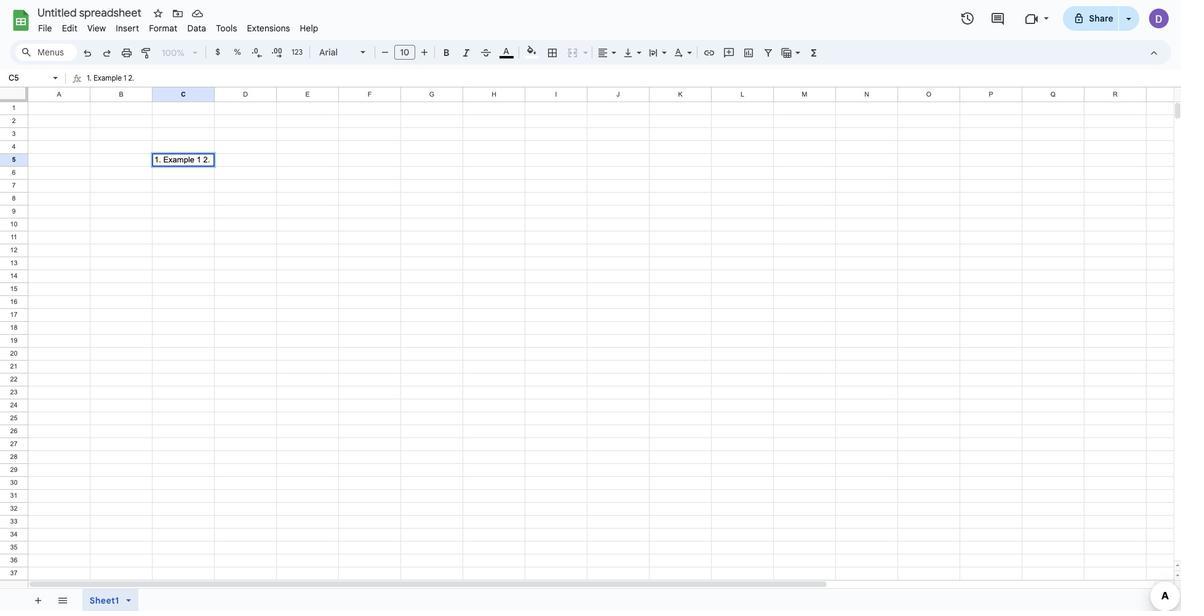 Task type: describe. For each thing, give the bounding box(es) containing it.
file
[[38, 23, 52, 34]]

1. example 1 2. for '1. example 1 2.' field
[[154, 155, 210, 164]]

example for '1. example 1 2.' field
[[163, 155, 195, 164]]

Font size field
[[394, 45, 420, 60]]

main toolbar
[[76, 43, 825, 63]]

help
[[300, 23, 318, 34]]

format
[[149, 23, 178, 34]]

2 toolbar from the left
[[151, 589, 154, 611]]

format menu item
[[144, 21, 182, 36]]

%
[[234, 47, 241, 57]]

1. example 1 2. for '1. example 1 2.' "text field" on the top
[[87, 73, 134, 82]]

insert menu item
[[111, 21, 144, 36]]

none text field inside name box (⌘ + j) element
[[5, 72, 50, 84]]

$
[[215, 47, 220, 57]]

help menu item
[[295, 21, 323, 36]]

% button
[[228, 43, 247, 62]]

data
[[187, 23, 206, 34]]

name box (⌘ + j) element
[[4, 71, 62, 86]]

view menu item
[[82, 21, 111, 36]]

1 toolbar from the left
[[25, 589, 77, 611]]

2. for '1. example 1 2.' field
[[203, 155, 210, 164]]

functions image
[[807, 44, 821, 61]]

vertical align image
[[622, 44, 636, 61]]

Zoom field
[[157, 44, 203, 62]]

2. for '1. example 1 2.' "text field" on the top
[[128, 73, 134, 82]]

data menu item
[[182, 21, 211, 36]]

sheet1 button
[[82, 589, 138, 611]]

edit menu item
[[57, 21, 82, 36]]

1. for '1. example 1 2.' field
[[154, 155, 161, 164]]

Font size text field
[[395, 45, 415, 60]]

123
[[292, 47, 303, 57]]

tools menu item
[[211, 21, 242, 36]]

quick sharing actions image
[[1127, 18, 1132, 37]]



Task type: vqa. For each thing, say whether or not it's contained in the screenshot.
the Import theme Button
no



Task type: locate. For each thing, give the bounding box(es) containing it.
1 vertical spatial 2.
[[203, 155, 210, 164]]

share button
[[1063, 6, 1119, 31]]

text wrapping image
[[647, 44, 661, 61]]

1. example 1 2.
[[87, 73, 134, 82], [154, 155, 210, 164]]

0 vertical spatial example
[[94, 73, 122, 82]]

sheet1 toolbar
[[78, 589, 149, 611]]

example inside "text field"
[[94, 73, 122, 82]]

C5 field
[[154, 155, 212, 164]]

None text field
[[5, 72, 50, 84]]

0 horizontal spatial 1.
[[87, 73, 92, 82]]

1 vertical spatial 1. example 1 2.
[[154, 155, 210, 164]]

1 for '1. example 1 2.' field
[[197, 155, 201, 164]]

2.
[[128, 73, 134, 82], [203, 155, 210, 164]]

menu bar
[[33, 16, 323, 36]]

0 vertical spatial 2.
[[128, 73, 134, 82]]

application
[[0, 0, 1182, 611]]

1 vertical spatial 1
[[197, 155, 201, 164]]

file menu item
[[33, 21, 57, 36]]

1 horizontal spatial 2.
[[203, 155, 210, 164]]

1 horizontal spatial example
[[163, 155, 195, 164]]

1. inside "text field"
[[87, 73, 92, 82]]

1. for '1. example 1 2.' "text field" on the top
[[87, 73, 92, 82]]

arial
[[319, 47, 338, 58]]

2. inside '1. example 1 2.' "text field"
[[128, 73, 134, 82]]

1 horizontal spatial 1.
[[154, 155, 161, 164]]

toolbar right the sheet1 toolbar at the left
[[151, 589, 154, 611]]

1 horizontal spatial 1
[[197, 155, 201, 164]]

edit
[[62, 23, 77, 34]]

$ button
[[209, 43, 227, 62]]

0 horizontal spatial toolbar
[[25, 589, 77, 611]]

toolbar
[[25, 589, 77, 611], [151, 589, 154, 611]]

application containing share
[[0, 0, 1182, 611]]

0 vertical spatial 1.
[[87, 73, 92, 82]]

1. Example 1 2. text field
[[87, 71, 1182, 87]]

toolbar left sheet1
[[25, 589, 77, 611]]

font list. arial selected. option
[[319, 44, 353, 61]]

Menus field
[[15, 44, 77, 61]]

1
[[124, 73, 126, 82], [197, 155, 201, 164]]

text rotation image
[[672, 44, 686, 61]]

1 horizontal spatial toolbar
[[151, 589, 154, 611]]

0 vertical spatial 1
[[124, 73, 126, 82]]

0 horizontal spatial 1. example 1 2.
[[87, 73, 134, 82]]

1. example 1 2. inside "text field"
[[87, 73, 134, 82]]

123 button
[[287, 43, 307, 62]]

fill color image
[[525, 44, 539, 58]]

1 horizontal spatial 1. example 1 2.
[[154, 155, 210, 164]]

extensions
[[247, 23, 290, 34]]

insert
[[116, 23, 139, 34]]

all sheets image
[[52, 590, 72, 610]]

0 horizontal spatial 2.
[[128, 73, 134, 82]]

text color image
[[499, 44, 514, 58]]

0 vertical spatial 1. example 1 2.
[[87, 73, 134, 82]]

Zoom text field
[[159, 44, 188, 62]]

1.
[[87, 73, 92, 82], [154, 155, 161, 164]]

sheet1
[[90, 595, 119, 606]]

view
[[87, 23, 106, 34]]

Rename text field
[[33, 5, 148, 20]]

share
[[1090, 13, 1114, 24]]

1 inside "text field"
[[124, 73, 126, 82]]

0 horizontal spatial 1
[[124, 73, 126, 82]]

Star checkbox
[[126, 0, 177, 45]]

borders image
[[546, 44, 560, 61]]

example for '1. example 1 2.' "text field" on the top
[[94, 73, 122, 82]]

menu bar containing file
[[33, 16, 323, 36]]

menu bar banner
[[0, 0, 1182, 611]]

extensions menu item
[[242, 21, 295, 36]]

1 vertical spatial 1.
[[154, 155, 161, 164]]

1 vertical spatial example
[[163, 155, 195, 164]]

0 horizontal spatial example
[[94, 73, 122, 82]]

1 for '1. example 1 2.' "text field" on the top
[[124, 73, 126, 82]]

menu bar inside menu bar banner
[[33, 16, 323, 36]]

tools
[[216, 23, 237, 34]]

example
[[94, 73, 122, 82], [163, 155, 195, 164]]



